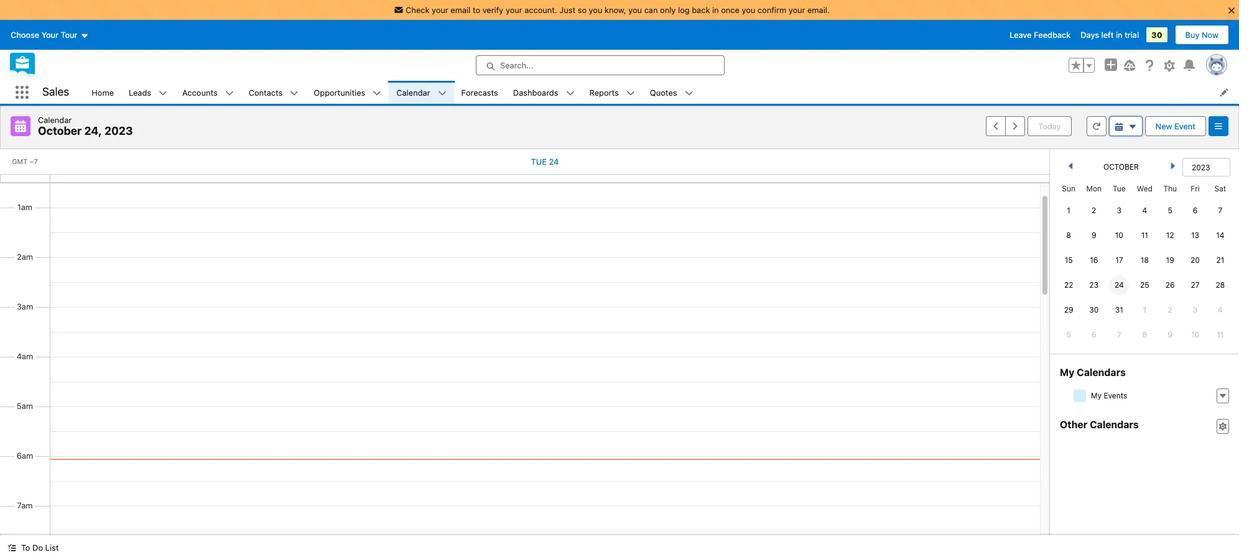Task type: locate. For each thing, give the bounding box(es) containing it.
5
[[1168, 206, 1173, 215], [1067, 330, 1071, 340]]

october up wed
[[1104, 162, 1139, 172]]

confirm
[[758, 5, 786, 15]]

reports list item
[[582, 81, 643, 104]]

14
[[1216, 231, 1225, 240]]

1 vertical spatial 1
[[1143, 305, 1147, 315]]

2 horizontal spatial you
[[742, 5, 755, 15]]

group down days
[[1069, 58, 1095, 73]]

thu
[[1164, 184, 1177, 193]]

0 horizontal spatial 7
[[1117, 330, 1122, 340]]

0 vertical spatial october
[[38, 124, 82, 137]]

you right the once on the top right of page
[[742, 5, 755, 15]]

days left in trial
[[1081, 30, 1139, 40]]

dashboards link
[[506, 81, 566, 104]]

your left email.
[[789, 5, 805, 15]]

30 right trial
[[1152, 30, 1162, 40]]

1 down the sun
[[1067, 206, 1071, 215]]

search... button
[[476, 55, 725, 75]]

other calendars
[[1060, 419, 1139, 431]]

11 up 18
[[1141, 231, 1148, 240]]

1 vertical spatial 7
[[1117, 330, 1122, 340]]

text default image inside contacts list item
[[290, 89, 299, 98]]

12
[[1166, 231, 1174, 240]]

24,
[[84, 124, 102, 137]]

1 vertical spatial calendars
[[1090, 419, 1139, 431]]

8 up 15
[[1066, 231, 1071, 240]]

list
[[84, 81, 1239, 104]]

1 vertical spatial 6
[[1092, 330, 1097, 340]]

6 down fri
[[1193, 206, 1198, 215]]

8 down "25"
[[1142, 330, 1147, 340]]

0 vertical spatial my
[[1060, 367, 1075, 378]]

1 horizontal spatial 30
[[1152, 30, 1162, 40]]

grid
[[1056, 179, 1233, 348]]

0 horizontal spatial 2
[[1092, 206, 1096, 215]]

4am
[[17, 351, 33, 361]]

my
[[1060, 367, 1075, 378], [1091, 391, 1102, 401]]

text default image
[[290, 89, 299, 98], [438, 89, 446, 98], [566, 89, 575, 98], [626, 89, 635, 98], [1219, 422, 1227, 431]]

choose your tour
[[11, 30, 77, 40]]

text default image for opportunities
[[373, 89, 382, 98]]

calendars for other calendars
[[1090, 419, 1139, 431]]

text default image
[[159, 89, 167, 98], [225, 89, 234, 98], [373, 89, 382, 98], [685, 89, 693, 98], [1219, 392, 1227, 401], [7, 544, 16, 553]]

1 horizontal spatial 4
[[1218, 305, 1223, 315]]

1 down "25"
[[1143, 305, 1147, 315]]

0 horizontal spatial your
[[432, 5, 448, 15]]

once
[[721, 5, 740, 15]]

7
[[1218, 206, 1223, 215], [1117, 330, 1122, 340]]

group left today
[[986, 116, 1025, 136]]

1 vertical spatial 24
[[1115, 281, 1124, 290]]

text default image inside the 'accounts' list item
[[225, 89, 234, 98]]

30 down 23
[[1089, 305, 1099, 315]]

calendar inside list item
[[396, 87, 430, 97]]

1 horizontal spatial 3
[[1193, 305, 1198, 315]]

4 down wed
[[1142, 206, 1147, 215]]

leave feedback
[[1010, 30, 1071, 40]]

dashboards
[[513, 87, 558, 97]]

0 horizontal spatial 5
[[1067, 330, 1071, 340]]

contacts
[[249, 87, 283, 97]]

text default image for dashboards
[[566, 89, 575, 98]]

7 down 31
[[1117, 330, 1122, 340]]

calendars
[[1077, 367, 1126, 378], [1090, 419, 1139, 431]]

calendar link
[[389, 81, 438, 104]]

calendars for my calendars
[[1077, 367, 1126, 378]]

tue
[[531, 157, 547, 167], [1113, 184, 1126, 193]]

23
[[1090, 281, 1099, 290]]

event
[[1175, 121, 1196, 131]]

10
[[1115, 231, 1123, 240], [1191, 330, 1199, 340]]

0 vertical spatial tue
[[531, 157, 547, 167]]

1 your from the left
[[432, 5, 448, 15]]

leave
[[1010, 30, 1032, 40]]

calendars up my events
[[1077, 367, 1126, 378]]

1 vertical spatial 9
[[1168, 330, 1173, 340]]

your left email
[[432, 5, 448, 15]]

24 inside cell
[[1115, 281, 1124, 290]]

my right the hide items 'icon'
[[1091, 391, 1102, 401]]

0 horizontal spatial 24
[[549, 157, 559, 167]]

0 horizontal spatial october
[[38, 124, 82, 137]]

1
[[1067, 206, 1071, 215], [1143, 305, 1147, 315]]

in right "left"
[[1116, 30, 1123, 40]]

2 down 26
[[1168, 305, 1173, 315]]

text default image inside dashboards list item
[[566, 89, 575, 98]]

0 horizontal spatial 10
[[1115, 231, 1123, 240]]

you left can in the top of the page
[[629, 5, 642, 15]]

3 down 27 at bottom
[[1193, 305, 1198, 315]]

1 vertical spatial group
[[986, 116, 1025, 136]]

tue inside grid
[[1113, 184, 1126, 193]]

text default image for calendar
[[438, 89, 446, 98]]

contacts list item
[[241, 81, 306, 104]]

new event button
[[1145, 116, 1206, 136]]

today button
[[1028, 116, 1072, 136]]

october left 24,
[[38, 124, 82, 137]]

1 vertical spatial 4
[[1218, 305, 1223, 315]]

0 horizontal spatial tue
[[531, 157, 547, 167]]

1 horizontal spatial 11
[[1217, 330, 1224, 340]]

0 horizontal spatial 6
[[1092, 330, 1097, 340]]

29
[[1064, 305, 1074, 315]]

5 down thu
[[1168, 206, 1173, 215]]

left
[[1101, 30, 1114, 40]]

in
[[712, 5, 719, 15], [1116, 30, 1123, 40]]

log
[[678, 5, 690, 15]]

your right verify
[[506, 5, 522, 15]]

calendar
[[396, 87, 430, 97], [38, 115, 72, 125]]

you
[[589, 5, 602, 15], [629, 5, 642, 15], [742, 5, 755, 15]]

october
[[38, 124, 82, 137], [1104, 162, 1139, 172]]

1 horizontal spatial tue
[[1113, 184, 1126, 193]]

1 vertical spatial october
[[1104, 162, 1139, 172]]

3 up 17
[[1117, 206, 1122, 215]]

0 horizontal spatial my
[[1060, 367, 1075, 378]]

0 vertical spatial 30
[[1152, 30, 1162, 40]]

leads link
[[121, 81, 159, 104]]

1 you from the left
[[589, 5, 602, 15]]

text default image inside opportunities list item
[[373, 89, 382, 98]]

−7
[[29, 157, 38, 165]]

your
[[432, 5, 448, 15], [506, 5, 522, 15], [789, 5, 805, 15]]

7am
[[17, 501, 33, 511]]

4 down "28"
[[1218, 305, 1223, 315]]

sun
[[1062, 184, 1076, 193]]

1 vertical spatial 5
[[1067, 330, 1071, 340]]

0 horizontal spatial 1
[[1067, 206, 1071, 215]]

1 vertical spatial 8
[[1142, 330, 1147, 340]]

27
[[1191, 281, 1200, 290]]

1 horizontal spatial 1
[[1143, 305, 1147, 315]]

20
[[1191, 256, 1200, 265]]

text default image inside reports "list item"
[[626, 89, 635, 98]]

0 vertical spatial in
[[712, 5, 719, 15]]

opportunities
[[314, 87, 365, 97]]

0 vertical spatial calendars
[[1077, 367, 1126, 378]]

0 horizontal spatial you
[[589, 5, 602, 15]]

text default image inside leads list item
[[159, 89, 167, 98]]

0 vertical spatial calendar
[[396, 87, 430, 97]]

1 horizontal spatial 24
[[1115, 281, 1124, 290]]

0 vertical spatial 8
[[1066, 231, 1071, 240]]

calendar october 24, 2023
[[38, 115, 133, 137]]

1 vertical spatial 30
[[1089, 305, 1099, 315]]

0 horizontal spatial 3
[[1117, 206, 1122, 215]]

accounts list item
[[175, 81, 241, 104]]

1 horizontal spatial your
[[506, 5, 522, 15]]

my calendars
[[1060, 367, 1126, 378]]

gmt
[[12, 157, 28, 165]]

0 horizontal spatial 4
[[1142, 206, 1147, 215]]

1 vertical spatial tue
[[1113, 184, 1126, 193]]

2023
[[104, 124, 133, 137]]

1 vertical spatial in
[[1116, 30, 1123, 40]]

10 down 27 at bottom
[[1191, 330, 1199, 340]]

0 horizontal spatial 8
[[1066, 231, 1071, 240]]

2 horizontal spatial your
[[789, 5, 805, 15]]

5 down 29
[[1067, 330, 1071, 340]]

1 vertical spatial calendar
[[38, 115, 72, 125]]

9 down 26
[[1168, 330, 1173, 340]]

reports link
[[582, 81, 626, 104]]

in right back
[[712, 5, 719, 15]]

calendars down events
[[1090, 419, 1139, 431]]

0 horizontal spatial calendar
[[38, 115, 72, 125]]

9 up '16'
[[1092, 231, 1097, 240]]

accounts
[[182, 87, 218, 97]]

my up the hide items 'icon'
[[1060, 367, 1075, 378]]

0 horizontal spatial group
[[986, 116, 1025, 136]]

tue for tue
[[1113, 184, 1126, 193]]

11
[[1141, 231, 1148, 240], [1217, 330, 1224, 340]]

0 vertical spatial 1
[[1067, 206, 1071, 215]]

2 you from the left
[[629, 5, 642, 15]]

home link
[[84, 81, 121, 104]]

10 up 17
[[1115, 231, 1123, 240]]

list
[[45, 543, 59, 553]]

1 horizontal spatial in
[[1116, 30, 1123, 40]]

hide items image
[[1074, 390, 1086, 402]]

0 vertical spatial 9
[[1092, 231, 1097, 240]]

1 horizontal spatial my
[[1091, 391, 1102, 401]]

group
[[1069, 58, 1095, 73], [986, 116, 1025, 136]]

11 down "28"
[[1217, 330, 1224, 340]]

you right so
[[589, 5, 602, 15]]

0 vertical spatial 11
[[1141, 231, 1148, 240]]

0 horizontal spatial 30
[[1089, 305, 1099, 315]]

0 vertical spatial 3
[[1117, 206, 1122, 215]]

28
[[1216, 281, 1225, 290]]

30
[[1152, 30, 1162, 40], [1089, 305, 1099, 315]]

2 down mon
[[1092, 206, 1096, 215]]

1 horizontal spatial 8
[[1142, 330, 1147, 340]]

0 vertical spatial 6
[[1193, 206, 1198, 215]]

1 vertical spatial 10
[[1191, 330, 1199, 340]]

1 horizontal spatial calendar
[[396, 87, 430, 97]]

calendar inside calendar october 24, 2023
[[38, 115, 72, 125]]

1 vertical spatial my
[[1091, 391, 1102, 401]]

0 vertical spatial 5
[[1168, 206, 1173, 215]]

1 horizontal spatial 5
[[1168, 206, 1173, 215]]

new
[[1156, 121, 1172, 131]]

6 up my calendars
[[1092, 330, 1097, 340]]

2 your from the left
[[506, 5, 522, 15]]

1 horizontal spatial you
[[629, 5, 642, 15]]

15
[[1065, 256, 1073, 265]]

31
[[1115, 305, 1123, 315]]

24 cell
[[1107, 273, 1132, 298]]

1 horizontal spatial 7
[[1218, 206, 1223, 215]]

0 vertical spatial group
[[1069, 58, 1095, 73]]

7 down sat
[[1218, 206, 1223, 215]]

0 vertical spatial 4
[[1142, 206, 1147, 215]]

text default image inside quotes list item
[[685, 89, 693, 98]]

to
[[473, 5, 480, 15]]

text default image inside the calendar list item
[[438, 89, 446, 98]]

calendar for calendar october 24, 2023
[[38, 115, 72, 125]]

fri
[[1191, 184, 1200, 193]]

text default image for accounts
[[225, 89, 234, 98]]

tour
[[61, 30, 77, 40]]

1 horizontal spatial 2
[[1168, 305, 1173, 315]]

now
[[1202, 30, 1219, 40]]



Task type: vqa. For each thing, say whether or not it's contained in the screenshot.
'REFERRAL'
no



Task type: describe. For each thing, give the bounding box(es) containing it.
sales
[[42, 85, 69, 98]]

wed
[[1137, 184, 1153, 193]]

3am
[[17, 302, 33, 312]]

my for my calendars
[[1060, 367, 1075, 378]]

forecasts
[[461, 87, 498, 97]]

search...
[[500, 60, 533, 70]]

home
[[92, 87, 114, 97]]

can
[[644, 5, 658, 15]]

1 vertical spatial 3
[[1193, 305, 1198, 315]]

text default image for reports
[[626, 89, 635, 98]]

list containing home
[[84, 81, 1239, 104]]

quotes link
[[643, 81, 685, 104]]

2am
[[17, 252, 33, 262]]

0 vertical spatial 2
[[1092, 206, 1096, 215]]

gmt −7
[[12, 157, 38, 165]]

0 vertical spatial 24
[[549, 157, 559, 167]]

opportunities list item
[[306, 81, 389, 104]]

sat
[[1215, 184, 1226, 193]]

trial
[[1125, 30, 1139, 40]]

new event
[[1156, 121, 1196, 131]]

1 horizontal spatial 10
[[1191, 330, 1199, 340]]

accounts link
[[175, 81, 225, 104]]

calendar list item
[[389, 81, 454, 104]]

1 vertical spatial 2
[[1168, 305, 1173, 315]]

forecasts link
[[454, 81, 506, 104]]

1 horizontal spatial 9
[[1168, 330, 1173, 340]]

leads list item
[[121, 81, 175, 104]]

3 your from the left
[[789, 5, 805, 15]]

5am
[[17, 401, 33, 411]]

to do list
[[21, 543, 59, 553]]

19
[[1166, 256, 1174, 265]]

26
[[1166, 281, 1175, 290]]

text default image for quotes
[[685, 89, 693, 98]]

0 horizontal spatial in
[[712, 5, 719, 15]]

tue for tue 24
[[531, 157, 547, 167]]

to
[[21, 543, 30, 553]]

quotes list item
[[643, 81, 701, 104]]

days
[[1081, 30, 1099, 40]]

21
[[1217, 256, 1224, 265]]

grid containing sun
[[1056, 179, 1233, 348]]

feedback
[[1034, 30, 1071, 40]]

1 horizontal spatial 6
[[1193, 206, 1198, 215]]

17
[[1116, 256, 1123, 265]]

0 vertical spatial 7
[[1218, 206, 1223, 215]]

so
[[578, 5, 587, 15]]

0 horizontal spatial 11
[[1141, 231, 1148, 240]]

just
[[560, 5, 576, 15]]

mon
[[1086, 184, 1102, 193]]

account.
[[525, 5, 557, 15]]

leads
[[129, 87, 151, 97]]

dashboards list item
[[506, 81, 582, 104]]

contacts link
[[241, 81, 290, 104]]

your
[[41, 30, 58, 40]]

1am
[[17, 202, 32, 212]]

to do list button
[[0, 536, 66, 561]]

email
[[451, 5, 471, 15]]

choose your tour button
[[10, 25, 89, 45]]

22
[[1064, 281, 1073, 290]]

0 vertical spatial 10
[[1115, 231, 1123, 240]]

13
[[1191, 231, 1199, 240]]

leave feedback link
[[1010, 30, 1071, 40]]

calendar for calendar
[[396, 87, 430, 97]]

1 vertical spatial 11
[[1217, 330, 1224, 340]]

quotes
[[650, 87, 677, 97]]

choose
[[11, 30, 39, 40]]

october inside calendar october 24, 2023
[[38, 124, 82, 137]]

16
[[1090, 256, 1098, 265]]

6am
[[17, 451, 33, 461]]

other
[[1060, 419, 1088, 431]]

buy
[[1185, 30, 1200, 40]]

text default image inside to do list button
[[7, 544, 16, 553]]

0 horizontal spatial 9
[[1092, 231, 1097, 240]]

1 horizontal spatial group
[[1069, 58, 1095, 73]]

events
[[1104, 391, 1127, 401]]

check your email to verify your account. just so you know, you can only log back in once you confirm your email.
[[406, 5, 830, 15]]

18
[[1141, 256, 1149, 265]]

my for my events
[[1091, 391, 1102, 401]]

buy now
[[1185, 30, 1219, 40]]

text default image for leads
[[159, 89, 167, 98]]

only
[[660, 5, 676, 15]]

buy now button
[[1175, 25, 1229, 45]]

tue 24
[[531, 157, 559, 167]]

opportunities link
[[306, 81, 373, 104]]

text default image for contacts
[[290, 89, 299, 98]]

my events
[[1091, 391, 1127, 401]]

25
[[1140, 281, 1149, 290]]

reports
[[589, 87, 619, 97]]

email.
[[808, 5, 830, 15]]

3 you from the left
[[742, 5, 755, 15]]

know,
[[605, 5, 626, 15]]

today
[[1039, 121, 1061, 131]]

1 horizontal spatial october
[[1104, 162, 1139, 172]]

verify
[[483, 5, 504, 15]]

check
[[406, 5, 430, 15]]



